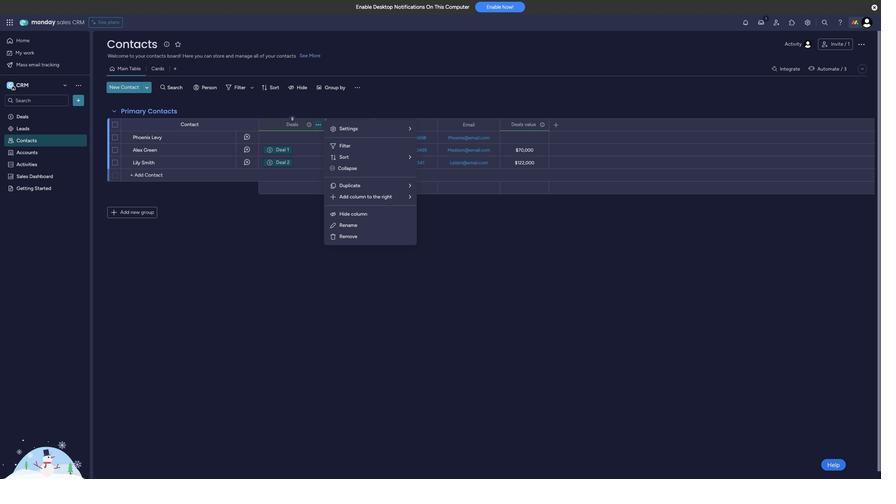 Task type: describe. For each thing, give the bounding box(es) containing it.
inbox image
[[758, 19, 765, 26]]

crm inside "workspace selection" element
[[16, 82, 29, 89]]

monday sales crm
[[31, 18, 84, 26]]

hide column image
[[330, 211, 337, 218]]

group
[[325, 85, 339, 91]]

rename
[[339, 223, 357, 229]]

collapse
[[338, 166, 357, 172]]

hide button
[[286, 82, 311, 93]]

duplicate
[[339, 183, 360, 189]]

show board description image
[[162, 41, 171, 48]]

alex green
[[133, 147, 157, 153]]

mass
[[16, 62, 27, 68]]

722
[[407, 148, 415, 153]]

my work
[[15, 50, 34, 56]]

Deals field
[[285, 121, 300, 129]]

2
[[287, 160, 290, 166]]

see plans button
[[89, 17, 123, 28]]

Contacts field
[[105, 36, 159, 52]]

getting
[[17, 185, 33, 191]]

sort button
[[259, 82, 283, 93]]

hide for hide
[[297, 85, 307, 91]]

contacts inside list box
[[17, 138, 37, 144]]

854
[[398, 148, 406, 153]]

alex
[[133, 147, 142, 153]]

Search in workspace field
[[15, 97, 59, 105]]

person button
[[191, 82, 221, 93]]

help image
[[837, 19, 844, 26]]

menu containing settings
[[324, 121, 417, 246]]

list arrow image
[[409, 155, 411, 160]]

sales
[[17, 173, 28, 179]]

main
[[117, 66, 128, 72]]

right
[[382, 194, 392, 200]]

work
[[23, 50, 34, 56]]

v2 collapse column outline image
[[330, 166, 335, 172]]

main table button
[[107, 63, 146, 75]]

add new group
[[120, 210, 154, 216]]

add view image
[[174, 66, 177, 72]]

you
[[195, 53, 203, 59]]

+ Add Contact text field
[[125, 171, 255, 180]]

collapse board header image
[[860, 66, 865, 72]]

priority
[[343, 122, 358, 128]]

email
[[463, 122, 475, 128]]

+1 for +1 325 478 5698
[[392, 135, 397, 141]]

+1 312 563 2541 link
[[389, 158, 425, 167]]

325
[[398, 135, 405, 141]]

smith
[[142, 160, 155, 166]]

2 contacts from the left
[[277, 53, 296, 59]]

mass email tracking button
[[4, 59, 76, 71]]

christina overa image
[[861, 17, 873, 28]]

v2 search image
[[160, 84, 166, 92]]

sort desc image
[[291, 117, 294, 121]]

computer
[[445, 4, 469, 10]]

column for add
[[350, 194, 366, 200]]

1 horizontal spatial deals
[[286, 122, 298, 128]]

store
[[213, 53, 224, 59]]

deal 2 element
[[263, 159, 293, 167]]

sort asc image
[[291, 117, 294, 121]]

Email field
[[461, 121, 477, 129]]

all
[[254, 53, 258, 59]]

filter button
[[223, 82, 256, 93]]

dashboard
[[29, 173, 53, 179]]

1 vertical spatial 1
[[287, 147, 289, 153]]

0 vertical spatial crm
[[72, 18, 84, 26]]

welcome to your contacts board! here you can store and manage all of your contacts see more
[[108, 53, 320, 59]]

add column to the right
[[339, 194, 392, 200]]

desktop
[[373, 4, 393, 10]]

svg image
[[266, 159, 273, 166]]

contact inside button
[[121, 84, 139, 90]]

+1 325 478 5698 link
[[389, 133, 426, 142]]

lily
[[133, 160, 140, 166]]

lottie animation element
[[0, 409, 90, 480]]

public dashboard image
[[7, 173, 14, 180]]

see plans
[[98, 19, 119, 25]]

monday
[[31, 18, 55, 26]]

deal for deal 1
[[276, 147, 286, 153]]

see inside welcome to your contacts board! here you can store and manage all of your contacts see more
[[299, 53, 308, 59]]

emails settings image
[[804, 19, 811, 26]]

+1 854 722 0499
[[392, 148, 427, 153]]

312
[[398, 160, 405, 165]]

0499
[[416, 148, 427, 153]]

list arrow image for duplicate
[[409, 184, 411, 189]]

deal for deal 2
[[276, 160, 286, 166]]

2 horizontal spatial deals
[[511, 122, 523, 128]]

activities
[[17, 161, 37, 167]]

my
[[15, 50, 22, 56]]

dapulse integrations image
[[772, 66, 777, 72]]

c
[[8, 82, 12, 88]]

0 vertical spatial options image
[[857, 40, 866, 49]]

2 your from the left
[[266, 53, 275, 59]]

search everything image
[[821, 19, 828, 26]]

563
[[406, 160, 413, 165]]

1 inside "button"
[[848, 41, 850, 47]]

leads
[[17, 126, 29, 132]]

invite members image
[[773, 19, 780, 26]]

green
[[144, 147, 157, 153]]

email
[[29, 62, 40, 68]]

high for alex green
[[345, 147, 356, 153]]

remove
[[339, 234, 357, 240]]

enable desktop notifications on this computer
[[356, 4, 469, 10]]

Phone field
[[398, 121, 415, 129]]

workspace image
[[7, 82, 14, 89]]

primary contacts
[[121, 107, 177, 116]]

+1 for +1 312 563 2541
[[392, 160, 397, 165]]

value
[[525, 122, 536, 128]]

new
[[131, 210, 140, 216]]

main table
[[117, 66, 141, 72]]

accounts
[[17, 149, 38, 155]]

workspace selection element
[[7, 81, 30, 90]]

can
[[204, 53, 212, 59]]

1 vertical spatial contact
[[181, 122, 199, 128]]



Task type: locate. For each thing, give the bounding box(es) containing it.
0 vertical spatial +1
[[392, 135, 397, 141]]

contacts
[[107, 36, 157, 52], [148, 107, 177, 116], [17, 138, 37, 144]]

my work button
[[4, 47, 76, 59]]

/ left 3
[[841, 66, 843, 72]]

notifications image
[[742, 19, 749, 26]]

0 horizontal spatial 1
[[287, 147, 289, 153]]

+1 left 325
[[392, 135, 397, 141]]

notifications
[[394, 4, 425, 10]]

options image
[[539, 119, 544, 131]]

2 list arrow image from the top
[[409, 184, 411, 189]]

2 vertical spatial options image
[[316, 119, 321, 131]]

1 vertical spatial column
[[351, 211, 367, 217]]

list arrow image up 478
[[409, 127, 411, 132]]

deals down sort asc 'icon'
[[286, 122, 298, 128]]

1 contacts from the left
[[146, 53, 166, 59]]

add
[[339, 194, 348, 200], [120, 210, 129, 216]]

deals left 'value'
[[511, 122, 523, 128]]

hide left group by popup button
[[297, 85, 307, 91]]

1 vertical spatial see
[[299, 53, 308, 59]]

enable left the desktop
[[356, 4, 372, 10]]

1 list arrow image from the top
[[409, 127, 411, 132]]

group
[[141, 210, 154, 216]]

2 horizontal spatial options image
[[857, 40, 866, 49]]

1 horizontal spatial see
[[299, 53, 308, 59]]

0 vertical spatial column
[[350, 194, 366, 200]]

angle down image
[[145, 85, 149, 90]]

1 vertical spatial +1
[[392, 148, 397, 153]]

autopilot image
[[809, 64, 815, 73]]

add for add column to the right
[[339, 194, 348, 200]]

hide right hide column image
[[339, 211, 350, 217]]

0 horizontal spatial sort
[[270, 85, 279, 91]]

+1 854 722 0499 link
[[389, 146, 427, 155]]

1 vertical spatial contacts
[[148, 107, 177, 116]]

public board image
[[7, 185, 14, 192]]

madison@email.com
[[448, 148, 490, 153]]

workspace options image
[[75, 82, 82, 89]]

2 vertical spatial list arrow image
[[409, 195, 411, 200]]

2 +1 from the top
[[392, 148, 397, 153]]

column information image right 'value'
[[540, 122, 545, 128]]

0 horizontal spatial contact
[[121, 84, 139, 90]]

high down settings
[[345, 135, 356, 141]]

plans
[[108, 19, 119, 25]]

arrow down image
[[248, 83, 256, 92]]

column down duplicate
[[350, 194, 366, 200]]

by
[[340, 85, 345, 91]]

list arrow image for add column to the right
[[409, 195, 411, 200]]

0 vertical spatial filter
[[234, 85, 246, 91]]

high up medium on the top
[[345, 147, 356, 153]]

enable for enable desktop notifications on this computer
[[356, 4, 372, 10]]

home button
[[4, 35, 76, 46]]

+1
[[392, 135, 397, 141], [392, 148, 397, 153], [392, 160, 397, 165]]

1 horizontal spatial /
[[845, 41, 847, 47]]

1 vertical spatial hide
[[339, 211, 350, 217]]

2541
[[415, 160, 425, 165]]

0 horizontal spatial crm
[[16, 82, 29, 89]]

1 vertical spatial sort
[[339, 154, 349, 160]]

new contact
[[109, 84, 139, 90]]

1 deal from the top
[[276, 147, 286, 153]]

sort inside popup button
[[270, 85, 279, 91]]

0 vertical spatial deal
[[276, 147, 286, 153]]

1 horizontal spatial filter
[[339, 143, 351, 149]]

0 horizontal spatial options image
[[75, 97, 82, 104]]

0 horizontal spatial deals
[[17, 114, 28, 120]]

list box containing deals
[[0, 109, 90, 289]]

add right add column to the right "icon" at the left top
[[339, 194, 348, 200]]

deal right svg image
[[276, 147, 286, 153]]

settings image
[[330, 126, 337, 133]]

5698
[[416, 135, 426, 141]]

lottie animation image
[[0, 409, 90, 480]]

1 vertical spatial filter
[[339, 143, 351, 149]]

1 horizontal spatial sort
[[339, 154, 349, 160]]

0 horizontal spatial column information image
[[306, 122, 312, 128]]

column information image for deals value
[[540, 122, 545, 128]]

contacts up welcome
[[107, 36, 157, 52]]

0 horizontal spatial to
[[130, 53, 134, 59]]

on
[[426, 4, 433, 10]]

more
[[309, 53, 320, 59]]

to left the the at the left top of the page
[[367, 194, 372, 200]]

deals value
[[511, 122, 536, 128]]

0 vertical spatial contacts
[[107, 36, 157, 52]]

0 horizontal spatial enable
[[356, 4, 372, 10]]

options image down workspace options image
[[75, 97, 82, 104]]

column up rename
[[351, 211, 367, 217]]

contacts down v2 search icon
[[148, 107, 177, 116]]

sales dashboard
[[17, 173, 53, 179]]

0 vertical spatial list arrow image
[[409, 127, 411, 132]]

remove image
[[330, 234, 337, 241]]

duplicate image
[[330, 183, 337, 190]]

list arrow image for settings
[[409, 127, 411, 132]]

invite
[[831, 41, 843, 47]]

1 column information image from the left
[[306, 122, 312, 128]]

column information image for deals
[[306, 122, 312, 128]]

enable inside button
[[487, 4, 501, 10]]

hide column
[[339, 211, 367, 217]]

1 horizontal spatial hide
[[339, 211, 350, 217]]

/ inside "button"
[[845, 41, 847, 47]]

0 horizontal spatial add
[[120, 210, 129, 216]]

1 horizontal spatial to
[[367, 194, 372, 200]]

add to favorites image
[[174, 41, 181, 48]]

deal 1 element
[[263, 146, 292, 154]]

getting started
[[17, 185, 51, 191]]

your
[[135, 53, 145, 59], [266, 53, 275, 59]]

rename image
[[330, 222, 337, 229]]

menu image
[[354, 84, 361, 91]]

add left new
[[120, 210, 129, 216]]

0 vertical spatial to
[[130, 53, 134, 59]]

new contact button
[[107, 82, 142, 93]]

+1 325 478 5698
[[392, 135, 426, 141]]

your right of
[[266, 53, 275, 59]]

1
[[848, 41, 850, 47], [287, 147, 289, 153]]

manage
[[235, 53, 253, 59]]

Deals value field
[[510, 121, 538, 129]]

primary
[[121, 107, 146, 116]]

integrate
[[780, 66, 800, 72]]

high
[[345, 135, 356, 141], [345, 147, 356, 153]]

0 vertical spatial contact
[[121, 84, 139, 90]]

high for phoenix levy
[[345, 135, 356, 141]]

2 high from the top
[[345, 147, 356, 153]]

column information image right deals field on the top left
[[306, 122, 312, 128]]

1 high from the top
[[345, 135, 356, 141]]

0 vertical spatial hide
[[297, 85, 307, 91]]

options image right invite / 1
[[857, 40, 866, 49]]

person
[[202, 85, 217, 91]]

1 +1 from the top
[[392, 135, 397, 141]]

to down contacts field
[[130, 53, 134, 59]]

now!
[[502, 4, 513, 10]]

0 horizontal spatial contacts
[[146, 53, 166, 59]]

to inside menu
[[367, 194, 372, 200]]

/ for 1
[[845, 41, 847, 47]]

here
[[183, 53, 193, 59]]

1 horizontal spatial contacts
[[277, 53, 296, 59]]

add column to the right image
[[330, 194, 337, 201]]

automate / 3
[[817, 66, 847, 72]]

menu
[[324, 121, 417, 246]]

see left plans
[[98, 19, 107, 25]]

1 vertical spatial list arrow image
[[409, 184, 411, 189]]

started
[[35, 185, 51, 191]]

your up 'table'
[[135, 53, 145, 59]]

1 horizontal spatial options image
[[316, 119, 321, 131]]

svg image
[[266, 147, 273, 154]]

of
[[260, 53, 264, 59]]

sort right sort image
[[339, 154, 349, 160]]

add inside 'button'
[[120, 210, 129, 216]]

1 horizontal spatial add
[[339, 194, 348, 200]]

crm right workspace 'icon'
[[16, 82, 29, 89]]

list arrow image down 563
[[409, 184, 411, 189]]

2 vertical spatial contacts
[[17, 138, 37, 144]]

1 horizontal spatial 1
[[848, 41, 850, 47]]

list arrow image
[[409, 127, 411, 132], [409, 184, 411, 189], [409, 195, 411, 200]]

1 horizontal spatial contact
[[181, 122, 199, 128]]

activity
[[785, 41, 802, 47]]

options image left settings image
[[316, 119, 321, 131]]

deal left 2
[[276, 160, 286, 166]]

option
[[0, 110, 90, 112]]

1 vertical spatial to
[[367, 194, 372, 200]]

select product image
[[6, 19, 13, 26]]

hide inside "popup button"
[[297, 85, 307, 91]]

0 horizontal spatial see
[[98, 19, 107, 25]]

lily smith
[[133, 160, 155, 166]]

1 image
[[763, 14, 769, 22]]

enable now! button
[[475, 2, 525, 12]]

contacts
[[146, 53, 166, 59], [277, 53, 296, 59]]

0 vertical spatial /
[[845, 41, 847, 47]]

see left more
[[299, 53, 308, 59]]

see inside button
[[98, 19, 107, 25]]

hide for hide column
[[339, 211, 350, 217]]

1 horizontal spatial your
[[266, 53, 275, 59]]

1 right invite
[[848, 41, 850, 47]]

filter image
[[330, 143, 337, 150]]

0 vertical spatial add
[[339, 194, 348, 200]]

contacts inside field
[[148, 107, 177, 116]]

column for hide
[[351, 211, 367, 217]]

3 +1 from the top
[[392, 160, 397, 165]]

hide inside menu
[[339, 211, 350, 217]]

/ right invite
[[845, 41, 847, 47]]

crm
[[72, 18, 84, 26], [16, 82, 29, 89]]

enable left now!
[[487, 4, 501, 10]]

Primary Contacts field
[[119, 107, 179, 116]]

0 horizontal spatial hide
[[297, 85, 307, 91]]

sort inside menu
[[339, 154, 349, 160]]

+1 for +1 854 722 0499
[[392, 148, 397, 153]]

phone
[[399, 122, 413, 128]]

levy
[[152, 135, 162, 141]]

phoenix
[[133, 135, 150, 141]]

enable now!
[[487, 4, 513, 10]]

crm right sales
[[72, 18, 84, 26]]

leilani@email.com link
[[448, 160, 489, 165]]

0 horizontal spatial your
[[135, 53, 145, 59]]

0 vertical spatial high
[[345, 135, 356, 141]]

column information image
[[306, 122, 312, 128], [540, 122, 545, 128]]

filter right filter image
[[339, 143, 351, 149]]

phoenix@email.com
[[448, 135, 490, 141]]

$70,000
[[516, 148, 534, 153]]

filter left arrow down icon
[[234, 85, 246, 91]]

sort image
[[330, 154, 337, 161]]

welcome
[[108, 53, 128, 59]]

contacts up cards at the top
[[146, 53, 166, 59]]

+1 left 312
[[392, 160, 397, 165]]

help button
[[821, 460, 846, 471]]

board!
[[167, 53, 181, 59]]

2 deal from the top
[[276, 160, 286, 166]]

filter
[[234, 85, 246, 91], [339, 143, 351, 149]]

1 vertical spatial /
[[841, 66, 843, 72]]

add for add new group
[[120, 210, 129, 216]]

1 horizontal spatial enable
[[487, 4, 501, 10]]

1 your from the left
[[135, 53, 145, 59]]

0 horizontal spatial /
[[841, 66, 843, 72]]

see
[[98, 19, 107, 25], [299, 53, 308, 59]]

help
[[827, 462, 840, 469]]

deals
[[17, 114, 28, 120], [286, 122, 298, 128], [511, 122, 523, 128]]

list arrow image right right at the top left of page
[[409, 195, 411, 200]]

$122,000
[[515, 160, 534, 165]]

add inside menu
[[339, 194, 348, 200]]

apps image
[[789, 19, 796, 26]]

list box
[[0, 109, 90, 289]]

sort right arrow down icon
[[270, 85, 279, 91]]

0 vertical spatial 1
[[848, 41, 850, 47]]

add new group button
[[107, 207, 157, 218]]

478
[[406, 135, 415, 141]]

2 column information image from the left
[[540, 122, 545, 128]]

0 vertical spatial see
[[98, 19, 107, 25]]

activity button
[[782, 39, 815, 50]]

home
[[16, 38, 30, 44]]

/ for 3
[[841, 66, 843, 72]]

3
[[844, 66, 847, 72]]

filter inside menu
[[339, 143, 351, 149]]

+1 312 563 2541
[[392, 160, 425, 165]]

dapulse close image
[[872, 4, 878, 11]]

2 vertical spatial +1
[[392, 160, 397, 165]]

Search field
[[166, 83, 187, 93]]

tracking
[[41, 62, 59, 68]]

1 vertical spatial crm
[[16, 82, 29, 89]]

0 vertical spatial sort
[[270, 85, 279, 91]]

group by button
[[314, 82, 350, 93]]

table
[[129, 66, 141, 72]]

options image
[[857, 40, 866, 49], [75, 97, 82, 104], [316, 119, 321, 131]]

mass email tracking
[[16, 62, 59, 68]]

filter inside popup button
[[234, 85, 246, 91]]

Priority field
[[341, 121, 360, 129]]

contacts left see more link
[[277, 53, 296, 59]]

1 up 2
[[287, 147, 289, 153]]

contacts up the accounts
[[17, 138, 37, 144]]

1 vertical spatial add
[[120, 210, 129, 216]]

invite / 1 button
[[818, 39, 853, 50]]

+1 left 854
[[392, 148, 397, 153]]

enable for enable now!
[[487, 4, 501, 10]]

1 vertical spatial high
[[345, 147, 356, 153]]

the
[[373, 194, 380, 200]]

deals up "leads"
[[17, 114, 28, 120]]

new
[[109, 84, 120, 90]]

to inside welcome to your contacts board! here you can store and manage all of your contacts see more
[[130, 53, 134, 59]]

0 horizontal spatial filter
[[234, 85, 246, 91]]

1 vertical spatial deal
[[276, 160, 286, 166]]

1 horizontal spatial column information image
[[540, 122, 545, 128]]

3 list arrow image from the top
[[409, 195, 411, 200]]

1 vertical spatial options image
[[75, 97, 82, 104]]

to
[[130, 53, 134, 59], [367, 194, 372, 200]]

phoenix levy
[[133, 135, 162, 141]]

deal 2
[[276, 160, 290, 166]]

1 horizontal spatial crm
[[72, 18, 84, 26]]



Task type: vqa. For each thing, say whether or not it's contained in the screenshot.
Sort to the bottom
yes



